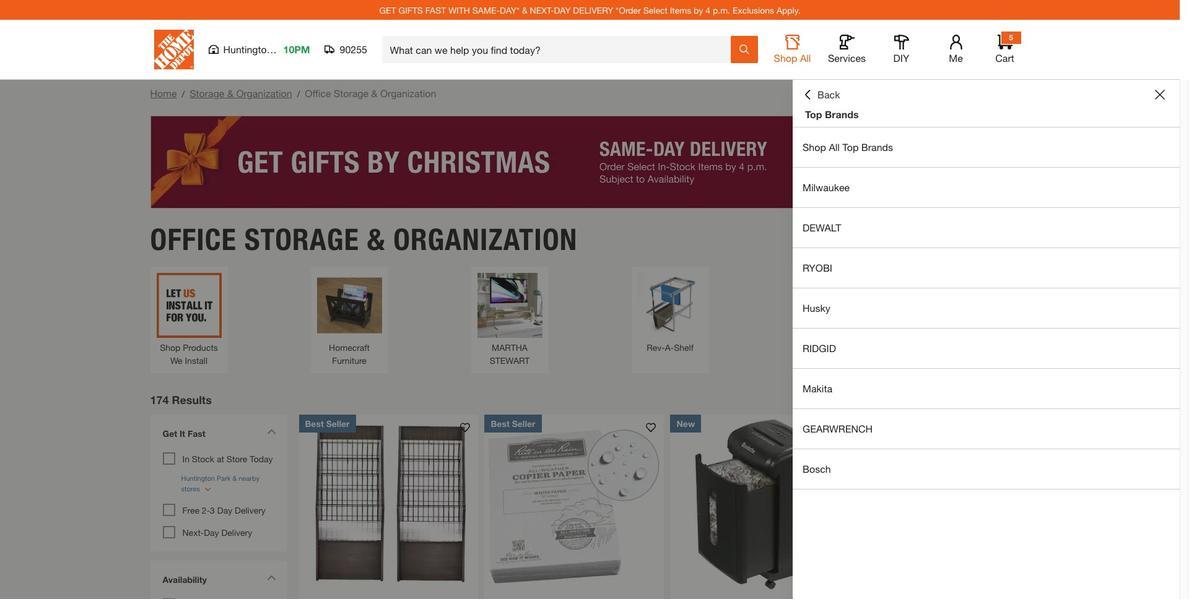 Task type: locate. For each thing, give the bounding box(es) containing it.
new
[[677, 419, 695, 429]]

day
[[217, 505, 232, 516], [204, 528, 219, 538]]

results
[[172, 393, 212, 407]]

0 horizontal spatial shop
[[160, 342, 181, 353]]

shop inside menu
[[803, 141, 826, 153]]

rev a shelf image
[[638, 273, 703, 338]]

me
[[949, 52, 963, 64]]

/ right home
[[182, 89, 185, 99]]

shop products we install
[[160, 342, 218, 366]]

shop down apply.
[[774, 52, 798, 64]]

4
[[706, 5, 711, 15]]

best
[[305, 419, 324, 429], [491, 419, 510, 429]]

storage
[[190, 87, 225, 99], [334, 87, 369, 99], [245, 221, 359, 257]]

0 horizontal spatial best
[[305, 419, 324, 429]]

1 vertical spatial shop
[[803, 141, 826, 153]]

1 horizontal spatial shop
[[774, 52, 798, 64]]

bosch
[[803, 463, 831, 475]]

1 best seller from the left
[[305, 419, 350, 429]]

cart
[[996, 52, 1015, 64]]

/ down the 10pm
[[297, 89, 300, 99]]

storage & organization link
[[190, 87, 292, 99]]

90255
[[340, 43, 367, 55]]

all inside menu
[[829, 141, 840, 153]]

wall
[[804, 342, 820, 353]]

0 horizontal spatial /
[[182, 89, 185, 99]]

menu
[[793, 128, 1180, 490]]

with
[[449, 5, 470, 15]]

2 best seller from the left
[[491, 419, 536, 429]]

day down 3
[[204, 528, 219, 538]]

0 horizontal spatial seller
[[326, 419, 350, 429]]

shop for shop products we install
[[160, 342, 181, 353]]

stewart
[[490, 355, 530, 366]]

What can we help you find today? search field
[[390, 37, 730, 63]]

top down top brands
[[843, 141, 859, 153]]

1 horizontal spatial office
[[305, 87, 331, 99]]

1 horizontal spatial top
[[843, 141, 859, 153]]

1 horizontal spatial all
[[829, 141, 840, 153]]

all for shop all top brands
[[829, 141, 840, 153]]

1 vertical spatial top
[[843, 141, 859, 153]]

ryobi link
[[793, 248, 1180, 288]]

0 vertical spatial office
[[305, 87, 331, 99]]

top
[[805, 108, 822, 120], [843, 141, 859, 153]]

select
[[644, 5, 668, 15]]

&
[[522, 5, 528, 15], [227, 87, 234, 99], [371, 87, 378, 99], [367, 221, 386, 257]]

shop for shop all top brands
[[803, 141, 826, 153]]

gearwrench link
[[793, 410, 1180, 449]]

2-
[[202, 505, 210, 516]]

best seller
[[305, 419, 350, 429], [491, 419, 536, 429]]

martha stewart
[[490, 342, 530, 366]]

1 vertical spatial all
[[829, 141, 840, 153]]

brands
[[825, 108, 859, 120], [862, 141, 893, 153]]

3
[[210, 505, 215, 516]]

1 vertical spatial day
[[204, 528, 219, 538]]

home
[[150, 87, 177, 99]]

husky
[[803, 302, 831, 314]]

2 horizontal spatial shop
[[803, 141, 826, 153]]

2 vertical spatial shop
[[160, 342, 181, 353]]

cx8 crosscut shredder image
[[856, 415, 1036, 594]]

0 horizontal spatial brands
[[825, 108, 859, 120]]

ridgid
[[803, 343, 836, 354]]

delivery right 3
[[235, 505, 266, 516]]

/
[[182, 89, 185, 99], [297, 89, 300, 99]]

best for all-weather 8-1/2 in. x 11 in. 20 lbs. bulk copier paper, white (500-sheet pack) image
[[491, 419, 510, 429]]

shop up we
[[160, 342, 181, 353]]

stock
[[192, 454, 214, 464]]

0 vertical spatial brands
[[825, 108, 859, 120]]

day right 3
[[217, 505, 232, 516]]

shop products we install link
[[156, 273, 221, 367]]

get
[[379, 5, 396, 15]]

1 seller from the left
[[326, 419, 350, 429]]

sponsored banner image
[[150, 116, 1030, 209]]

1 vertical spatial office
[[150, 221, 237, 257]]

get gifts fast with same-day* & next-day delivery *order select items by 4 p.m. exclusions apply.
[[379, 5, 801, 15]]

30 l/7.9 gal. paper shredder cross cut document shredder for credit card/cd/junk mail shredder for office home image
[[671, 415, 850, 594]]

best seller for the wooden free standing 6-tier display literature brochure magazine rack in black (2-pack) image
[[305, 419, 350, 429]]

office
[[305, 87, 331, 99], [150, 221, 237, 257]]

products
[[183, 342, 218, 353]]

1 vertical spatial brands
[[862, 141, 893, 153]]

shop for shop all
[[774, 52, 798, 64]]

all inside button
[[800, 52, 811, 64]]

makita
[[803, 383, 833, 395]]

shop inside shop products we install
[[160, 342, 181, 353]]

next-
[[182, 528, 204, 538]]

0 horizontal spatial best seller
[[305, 419, 350, 429]]

seller for the wooden free standing 6-tier display literature brochure magazine rack in black (2-pack) image
[[326, 419, 350, 429]]

0 vertical spatial all
[[800, 52, 811, 64]]

fast
[[426, 5, 446, 15]]

shop all button
[[773, 35, 813, 64]]

1 best from the left
[[305, 419, 324, 429]]

2 best from the left
[[491, 419, 510, 429]]

1 horizontal spatial /
[[297, 89, 300, 99]]

seller
[[326, 419, 350, 429], [512, 419, 536, 429]]

1 horizontal spatial seller
[[512, 419, 536, 429]]

in stock at store today
[[182, 454, 273, 464]]

2 seller from the left
[[512, 419, 536, 429]]

delivery down 'free 2-3 day delivery' link
[[221, 528, 252, 538]]

all down top brands
[[829, 141, 840, 153]]

0 vertical spatial shop
[[774, 52, 798, 64]]

top inside menu
[[843, 141, 859, 153]]

availability link
[[156, 567, 280, 596]]

mounted
[[823, 342, 857, 353]]

shop
[[774, 52, 798, 64], [803, 141, 826, 153], [160, 342, 181, 353]]

shop all top brands link
[[793, 128, 1180, 167]]

diy button
[[882, 35, 922, 64]]

drawer close image
[[1155, 90, 1165, 100]]

get
[[163, 428, 177, 439]]

shop down top brands
[[803, 141, 826, 153]]

0 horizontal spatial all
[[800, 52, 811, 64]]

1 horizontal spatial best
[[491, 419, 510, 429]]

2 / from the left
[[297, 89, 300, 99]]

husky link
[[793, 289, 1180, 328]]

makita link
[[793, 369, 1180, 409]]

menu containing shop all top brands
[[793, 128, 1180, 490]]

1 horizontal spatial best seller
[[491, 419, 536, 429]]

10pm
[[283, 43, 310, 55]]

174 results
[[150, 393, 212, 407]]

0 horizontal spatial top
[[805, 108, 822, 120]]

shop inside button
[[774, 52, 798, 64]]

top down back button
[[805, 108, 822, 120]]

all up back button
[[800, 52, 811, 64]]

delivery
[[235, 505, 266, 516], [221, 528, 252, 538]]

*order
[[616, 5, 641, 15]]

today
[[250, 454, 273, 464]]

0 vertical spatial top
[[805, 108, 822, 120]]

5
[[1009, 33, 1013, 42]]



Task type: describe. For each thing, give the bounding box(es) containing it.
in stock at store today link
[[182, 454, 273, 464]]

furniture
[[332, 355, 367, 366]]

shelf
[[674, 342, 694, 353]]

shop all top brands
[[803, 141, 893, 153]]

dewalt link
[[793, 208, 1180, 248]]

free
[[182, 505, 199, 516]]

milwaukee
[[803, 182, 850, 193]]

rev-
[[647, 342, 665, 353]]

dewalt
[[803, 222, 842, 234]]

gearwrench
[[803, 423, 873, 435]]

fast
[[188, 428, 206, 439]]

by
[[694, 5, 703, 15]]

services
[[828, 52, 866, 64]]

services button
[[827, 35, 867, 64]]

wall mounted image
[[798, 273, 863, 338]]

seller for all-weather 8-1/2 in. x 11 in. 20 lbs. bulk copier paper, white (500-sheet pack) image
[[512, 419, 536, 429]]

cart 5
[[996, 33, 1015, 64]]

availability
[[163, 575, 207, 585]]

office supplies image
[[959, 273, 1024, 338]]

shop products we install image
[[156, 273, 221, 338]]

same-
[[473, 5, 500, 15]]

huntington
[[223, 43, 272, 55]]

home / storage & organization / office storage & organization
[[150, 87, 436, 99]]

1 vertical spatial delivery
[[221, 528, 252, 538]]

delivery
[[573, 5, 614, 15]]

bosch link
[[793, 450, 1180, 489]]

office storage & organization
[[150, 221, 578, 257]]

1 horizontal spatial brands
[[862, 141, 893, 153]]

wooden free standing 6-tier display literature brochure magazine rack in black (2-pack) image
[[299, 415, 479, 594]]

free 2-3 day delivery link
[[182, 505, 266, 516]]

next-day delivery
[[182, 528, 252, 538]]

back
[[818, 89, 840, 100]]

a-
[[665, 342, 674, 353]]

all-weather 8-1/2 in. x 11 in. 20 lbs. bulk copier paper, white (500-sheet pack) image
[[485, 415, 664, 594]]

174
[[150, 393, 169, 407]]

the home depot logo image
[[154, 30, 194, 69]]

apply.
[[777, 5, 801, 15]]

shop all
[[774, 52, 811, 64]]

homecraft furniture image
[[317, 273, 382, 338]]

milwaukee link
[[793, 168, 1180, 208]]

ridgid link
[[793, 329, 1180, 369]]

best for the wooden free standing 6-tier display literature brochure magazine rack in black (2-pack) image
[[305, 419, 324, 429]]

p.m.
[[713, 5, 730, 15]]

get it fast
[[163, 428, 206, 439]]

homecraft
[[329, 342, 370, 353]]

feedback link image
[[1173, 209, 1190, 276]]

at
[[217, 454, 224, 464]]

diy
[[894, 52, 910, 64]]

1 / from the left
[[182, 89, 185, 99]]

items
[[670, 5, 692, 15]]

gifts
[[399, 5, 423, 15]]

we
[[170, 355, 183, 366]]

back button
[[803, 89, 840, 101]]

huntington park
[[223, 43, 295, 55]]

homecraft furniture
[[329, 342, 370, 366]]

ryobi
[[803, 262, 833, 274]]

it
[[180, 428, 185, 439]]

homecraft furniture link
[[317, 273, 382, 367]]

get it fast link
[[156, 421, 280, 449]]

rev-a-shelf
[[647, 342, 694, 353]]

rev-a-shelf link
[[638, 273, 703, 354]]

wall mounted link
[[798, 273, 863, 354]]

0 horizontal spatial office
[[150, 221, 237, 257]]

day*
[[500, 5, 520, 15]]

best seller for all-weather 8-1/2 in. x 11 in. 20 lbs. bulk copier paper, white (500-sheet pack) image
[[491, 419, 536, 429]]

martha
[[492, 342, 528, 353]]

park
[[275, 43, 295, 55]]

free 2-3 day delivery
[[182, 505, 266, 516]]

all for shop all
[[800, 52, 811, 64]]

day
[[554, 5, 571, 15]]

install
[[185, 355, 208, 366]]

store
[[227, 454, 247, 464]]

next-day delivery link
[[182, 528, 252, 538]]

home link
[[150, 87, 177, 99]]

90255 button
[[325, 43, 368, 56]]

wall mounted
[[804, 342, 857, 353]]

0 vertical spatial delivery
[[235, 505, 266, 516]]

0 vertical spatial day
[[217, 505, 232, 516]]

in
[[182, 454, 190, 464]]

martha stewart link
[[477, 273, 542, 367]]

martha stewart image
[[477, 273, 542, 338]]

top brands
[[805, 108, 859, 120]]

next-
[[530, 5, 554, 15]]



Task type: vqa. For each thing, say whether or not it's contained in the screenshot.
GET
yes



